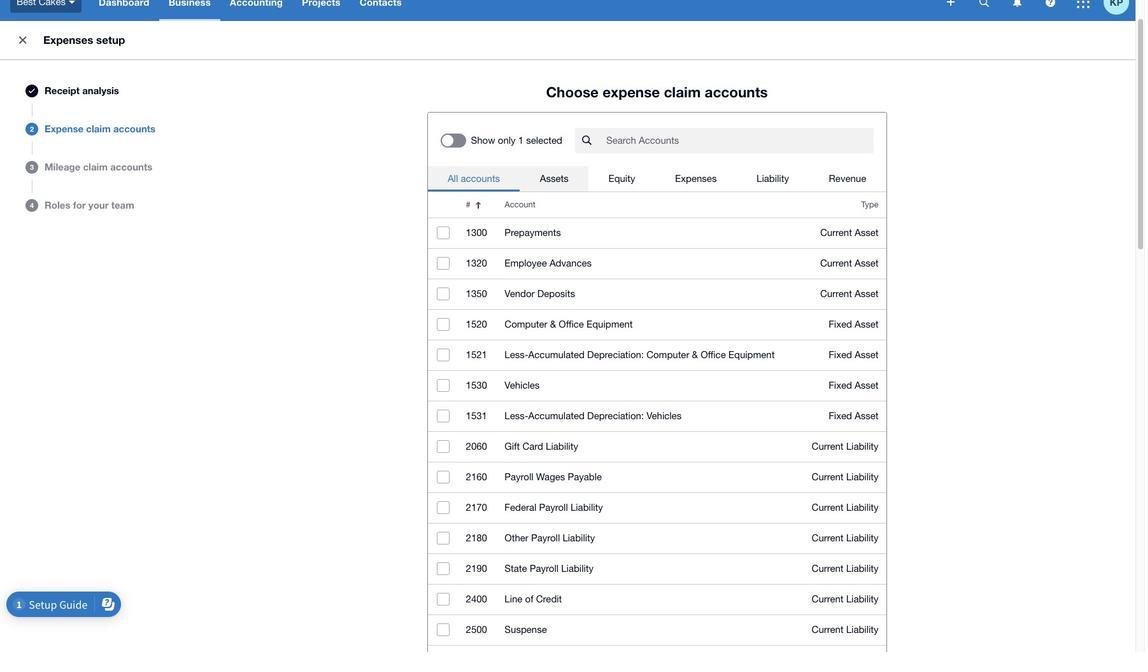 Task type: locate. For each thing, give the bounding box(es) containing it.
less- for less-accumulated depreciation: computer & office equipment
[[505, 350, 528, 361]]

current for gift card liability
[[812, 441, 844, 452]]

1 vertical spatial expenses
[[675, 173, 717, 184]]

payroll down the payroll wages payable on the bottom of page
[[539, 503, 568, 513]]

wages
[[536, 472, 565, 483]]

0 vertical spatial &
[[550, 319, 556, 330]]

setup
[[96, 33, 125, 47]]

payroll for federal
[[539, 503, 568, 513]]

current for other payroll liability
[[812, 533, 844, 544]]

complete image
[[29, 89, 35, 94]]

payroll
[[505, 472, 534, 483], [539, 503, 568, 513], [531, 533, 560, 544], [530, 564, 559, 575]]

accumulated for less-accumulated depreciation: computer & office equipment
[[528, 350, 585, 361]]

line
[[505, 594, 523, 605]]

1 current liability from the top
[[812, 441, 879, 452]]

5 current liability from the top
[[812, 564, 879, 575]]

payroll right state
[[530, 564, 559, 575]]

credit
[[536, 594, 562, 605]]

3 current asset from the top
[[820, 289, 879, 299]]

less- up gift
[[505, 411, 528, 422]]

0 vertical spatial equipment
[[587, 319, 633, 330]]

accumulated down computer & office equipment
[[528, 350, 585, 361]]

1 vertical spatial claim
[[86, 123, 111, 135]]

employee advances
[[505, 258, 592, 269]]

expenses setup
[[43, 33, 125, 47]]

2 fixed from the top
[[829, 350, 852, 361]]

1 vertical spatial computer
[[647, 350, 690, 361]]

6 current liability from the top
[[812, 594, 879, 605]]

4 asset from the top
[[855, 319, 879, 330]]

1 vertical spatial vehicles
[[647, 411, 682, 422]]

3 svg image from the left
[[1046, 0, 1055, 7]]

less-
[[505, 350, 528, 361], [505, 411, 528, 422]]

accounts
[[705, 83, 768, 101], [113, 123, 156, 135], [110, 161, 152, 173], [461, 173, 500, 184]]

0 vertical spatial less-
[[505, 350, 528, 361]]

current for federal payroll liability
[[812, 503, 844, 513]]

payroll up "federal" at bottom
[[505, 472, 534, 483]]

1 asset from the top
[[855, 227, 879, 238]]

depreciation:
[[587, 350, 644, 361], [587, 411, 644, 422]]

1 horizontal spatial office
[[701, 350, 726, 361]]

liability inside button
[[757, 173, 789, 184]]

current for payroll wages payable
[[812, 472, 844, 483]]

0 horizontal spatial expenses
[[43, 33, 93, 47]]

4 fixed from the top
[[829, 411, 852, 422]]

1 fixed asset from the top
[[829, 319, 879, 330]]

claim
[[664, 83, 701, 101], [86, 123, 111, 135], [83, 161, 108, 173]]

3 current liability from the top
[[812, 503, 879, 513]]

5 asset from the top
[[855, 350, 879, 361]]

depreciation: for computer
[[587, 350, 644, 361]]

1 fixed from the top
[[829, 319, 852, 330]]

less- for less-accumulated depreciation: vehicles
[[505, 411, 528, 422]]

0 horizontal spatial &
[[550, 319, 556, 330]]

fixed for equipment
[[829, 319, 852, 330]]

4
[[30, 201, 34, 209]]

receipt analysis
[[45, 85, 119, 96]]

0 vertical spatial claim
[[664, 83, 701, 101]]

1
[[518, 135, 524, 146]]

assets
[[540, 173, 569, 184]]

asset for computer & office equipment
[[855, 319, 879, 330]]

expense
[[603, 83, 660, 101]]

0 horizontal spatial office
[[559, 319, 584, 330]]

2 less- from the top
[[505, 411, 528, 422]]

0 horizontal spatial vehicles
[[505, 380, 540, 391]]

accounts up team
[[110, 161, 152, 173]]

depreciation: for vehicles
[[587, 411, 644, 422]]

your
[[88, 200, 109, 211]]

federal
[[505, 503, 537, 513]]

line of credit
[[505, 594, 562, 605]]

1 depreciation: from the top
[[587, 350, 644, 361]]

current asset for advances
[[820, 258, 879, 269]]

2
[[30, 125, 34, 133]]

claim right mileage
[[83, 161, 108, 173]]

2 vertical spatial current asset
[[820, 289, 879, 299]]

all accounts button
[[428, 166, 520, 192]]

1 horizontal spatial computer
[[647, 350, 690, 361]]

1300
[[466, 227, 487, 238]]

0 vertical spatial office
[[559, 319, 584, 330]]

fixed asset
[[829, 319, 879, 330], [829, 350, 879, 361], [829, 380, 879, 391], [829, 411, 879, 422]]

&
[[550, 319, 556, 330], [692, 350, 698, 361]]

claim right expense at top right
[[664, 83, 701, 101]]

accumulated for less-accumulated depreciation: vehicles
[[528, 411, 585, 422]]

4 current liability from the top
[[812, 533, 879, 544]]

0 horizontal spatial equipment
[[587, 319, 633, 330]]

7 asset from the top
[[855, 411, 879, 422]]

asset for employee advances
[[855, 258, 879, 269]]

receipt
[[45, 85, 80, 96]]

1 vertical spatial current asset
[[820, 258, 879, 269]]

accumulated up gift card liability
[[528, 411, 585, 422]]

1320
[[466, 258, 487, 269]]

group containing all accounts
[[428, 166, 886, 192]]

2 depreciation: from the top
[[587, 411, 644, 422]]

analysis
[[82, 85, 119, 96]]

claim for expense claim accounts
[[86, 123, 111, 135]]

expenses left setup
[[43, 33, 93, 47]]

1 vertical spatial less-
[[505, 411, 528, 422]]

1 horizontal spatial expenses
[[675, 173, 717, 184]]

account button
[[497, 192, 799, 218]]

group inside choose expense claim accounts tab list
[[428, 166, 886, 192]]

accumulated
[[528, 350, 585, 361], [528, 411, 585, 422]]

selected
[[526, 135, 562, 146]]

current
[[820, 227, 852, 238], [820, 258, 852, 269], [820, 289, 852, 299], [812, 441, 844, 452], [812, 472, 844, 483], [812, 503, 844, 513], [812, 533, 844, 544], [812, 564, 844, 575], [812, 594, 844, 605], [812, 625, 844, 636]]

0 vertical spatial depreciation:
[[587, 350, 644, 361]]

account
[[505, 200, 536, 210]]

assets option
[[520, 166, 589, 192]]

of
[[525, 594, 534, 605]]

less- right 1521
[[505, 350, 528, 361]]

4 fixed asset from the top
[[829, 411, 879, 422]]

type button
[[799, 192, 897, 218]]

accounts inside button
[[461, 173, 500, 184]]

accounts up # button
[[461, 173, 500, 184]]

2 fixed asset from the top
[[829, 350, 879, 361]]

current liability
[[812, 441, 879, 452], [812, 472, 879, 483], [812, 503, 879, 513], [812, 533, 879, 544], [812, 564, 879, 575], [812, 594, 879, 605], [812, 625, 879, 636]]

current for vendor deposits
[[820, 289, 852, 299]]

close image
[[10, 27, 36, 53]]

current for employee advances
[[820, 258, 852, 269]]

revenue
[[829, 173, 867, 184]]

1 vertical spatial office
[[701, 350, 726, 361]]

state payroll liability
[[505, 564, 594, 575]]

asset for vehicles
[[855, 380, 879, 391]]

current for state payroll liability
[[812, 564, 844, 575]]

1 accumulated from the top
[[528, 350, 585, 361]]

3 asset from the top
[[855, 289, 879, 299]]

svg image
[[979, 0, 989, 7], [1013, 0, 1022, 7], [1046, 0, 1055, 7], [1077, 0, 1090, 8], [69, 0, 75, 4]]

5 svg image from the left
[[69, 0, 75, 4]]

0 vertical spatial expenses
[[43, 33, 93, 47]]

other payroll liability
[[505, 533, 595, 544]]

2 accumulated from the top
[[528, 411, 585, 422]]

1 horizontal spatial &
[[692, 350, 698, 361]]

fixed
[[829, 319, 852, 330], [829, 350, 852, 361], [829, 380, 852, 391], [829, 411, 852, 422]]

1 vertical spatial accumulated
[[528, 411, 585, 422]]

1 current asset from the top
[[820, 227, 879, 238]]

1 vertical spatial depreciation:
[[587, 411, 644, 422]]

current liability for state payroll liability
[[812, 564, 879, 575]]

vehicles
[[505, 380, 540, 391], [647, 411, 682, 422]]

2 vertical spatial claim
[[83, 161, 108, 173]]

6 asset from the top
[[855, 380, 879, 391]]

team
[[111, 200, 134, 211]]

computer
[[505, 319, 548, 330], [647, 350, 690, 361]]

2 current liability from the top
[[812, 472, 879, 483]]

group
[[428, 166, 886, 192]]

gift card liability
[[505, 441, 578, 452]]

assets button
[[520, 166, 589, 192]]

0 vertical spatial current asset
[[820, 227, 879, 238]]

1 horizontal spatial equipment
[[729, 350, 775, 361]]

0 vertical spatial computer
[[505, 319, 548, 330]]

payroll right other
[[531, 533, 560, 544]]

current asset
[[820, 227, 879, 238], [820, 258, 879, 269], [820, 289, 879, 299]]

payroll wages payable
[[505, 472, 602, 483]]

prepayments
[[505, 227, 561, 238]]

svg image
[[947, 0, 955, 6]]

office
[[559, 319, 584, 330], [701, 350, 726, 361]]

1 vertical spatial equipment
[[729, 350, 775, 361]]

current for line of credit
[[812, 594, 844, 605]]

less-accumulated depreciation: computer & office equipment
[[505, 350, 775, 361]]

expenses up account button
[[675, 173, 717, 184]]

expenses button
[[655, 166, 737, 192]]

0 vertical spatial accumulated
[[528, 350, 585, 361]]

expenses inside button
[[675, 173, 717, 184]]

federal payroll liability
[[505, 503, 603, 513]]

all accounts option
[[428, 166, 520, 192]]

equipment
[[587, 319, 633, 330], [729, 350, 775, 361]]

asset for less-accumulated depreciation: computer & office equipment
[[855, 350, 879, 361]]

2160
[[466, 472, 487, 483]]

7 current liability from the top
[[812, 625, 879, 636]]

all
[[448, 173, 458, 184]]

choose expense claim accounts tab list
[[13, 72, 1123, 653]]

expense claim accounts
[[45, 123, 156, 135]]

fixed for computer
[[829, 350, 852, 361]]

expenses
[[43, 33, 93, 47], [675, 173, 717, 184]]

receipt analysis button
[[13, 72, 172, 110]]

2 current asset from the top
[[820, 258, 879, 269]]

2 asset from the top
[[855, 258, 879, 269]]

claim right expense
[[86, 123, 111, 135]]

equity
[[609, 173, 635, 184]]

1 less- from the top
[[505, 350, 528, 361]]

liability
[[757, 173, 789, 184], [546, 441, 578, 452], [846, 441, 879, 452], [846, 472, 879, 483], [571, 503, 603, 513], [846, 503, 879, 513], [563, 533, 595, 544], [846, 533, 879, 544], [561, 564, 594, 575], [846, 564, 879, 575], [846, 594, 879, 605], [846, 625, 879, 636]]

payroll for other
[[531, 533, 560, 544]]

current liability for other payroll liability
[[812, 533, 879, 544]]

accounts up search accounts field
[[705, 83, 768, 101]]

mileage
[[45, 161, 80, 173]]

#
[[466, 200, 471, 210]]

# button
[[458, 192, 497, 218]]

3 fixed asset from the top
[[829, 380, 879, 391]]



Task type: vqa. For each thing, say whether or not it's contained in the screenshot.
3rd svg icon from right
yes



Task type: describe. For each thing, give the bounding box(es) containing it.
current for prepayments
[[820, 227, 852, 238]]

expenses for expenses setup
[[43, 33, 93, 47]]

employee
[[505, 258, 547, 269]]

3
[[30, 163, 34, 171]]

computer & office equipment
[[505, 319, 633, 330]]

all accounts
[[448, 173, 500, 184]]

current for suspense
[[812, 625, 844, 636]]

deposits
[[537, 289, 575, 299]]

show
[[471, 135, 495, 146]]

fixed asset for vehicles
[[829, 411, 879, 422]]

show only 1 selected
[[471, 135, 562, 146]]

gift
[[505, 441, 520, 452]]

roles
[[45, 200, 70, 211]]

current liability for suspense
[[812, 625, 879, 636]]

vendor
[[505, 289, 535, 299]]

2400
[[466, 594, 487, 605]]

choose
[[546, 83, 599, 101]]

asset for prepayments
[[855, 227, 879, 238]]

1 vertical spatial &
[[692, 350, 698, 361]]

3 fixed from the top
[[829, 380, 852, 391]]

expense
[[45, 123, 84, 135]]

vendor deposits
[[505, 289, 575, 299]]

claim for mileage claim accounts
[[83, 161, 108, 173]]

accounts down analysis
[[113, 123, 156, 135]]

only
[[498, 135, 516, 146]]

1520
[[466, 319, 487, 330]]

fixed for vehicles
[[829, 411, 852, 422]]

asset for less-accumulated depreciation: vehicles
[[855, 411, 879, 422]]

Search Accounts field
[[605, 129, 874, 153]]

expenses for expenses
[[675, 173, 717, 184]]

fixed asset for computer
[[829, 350, 879, 361]]

card
[[523, 441, 543, 452]]

current liability for gift card liability
[[812, 441, 879, 452]]

1 horizontal spatial vehicles
[[647, 411, 682, 422]]

suspense
[[505, 625, 547, 636]]

roles for your team
[[45, 200, 134, 211]]

2180
[[466, 533, 487, 544]]

revenue button
[[809, 166, 886, 192]]

fixed asset for equipment
[[829, 319, 879, 330]]

4 svg image from the left
[[1077, 0, 1090, 8]]

mileage claim accounts
[[45, 161, 152, 173]]

current liability for line of credit
[[812, 594, 879, 605]]

type
[[862, 200, 879, 210]]

equity button
[[589, 166, 655, 192]]

liability button
[[737, 166, 809, 192]]

0 vertical spatial vehicles
[[505, 380, 540, 391]]

choose expense claim accounts
[[546, 83, 768, 101]]

2 svg image from the left
[[1013, 0, 1022, 7]]

state
[[505, 564, 527, 575]]

advances
[[550, 258, 592, 269]]

0 horizontal spatial computer
[[505, 319, 548, 330]]

payroll for state
[[530, 564, 559, 575]]

2170
[[466, 503, 487, 513]]

1350
[[466, 289, 487, 299]]

2500
[[466, 625, 487, 636]]

1 svg image from the left
[[979, 0, 989, 7]]

for
[[73, 200, 86, 211]]

2060
[[466, 441, 487, 452]]

less-accumulated depreciation: vehicles
[[505, 411, 682, 422]]

current asset for deposits
[[820, 289, 879, 299]]

2190
[[466, 564, 487, 575]]

asset for vendor deposits
[[855, 289, 879, 299]]

1530
[[466, 380, 487, 391]]

other
[[505, 533, 529, 544]]

1521
[[466, 350, 487, 361]]

payable
[[568, 472, 602, 483]]

current liability for payroll wages payable
[[812, 472, 879, 483]]

1531
[[466, 411, 487, 422]]

current liability for federal payroll liability
[[812, 503, 879, 513]]



